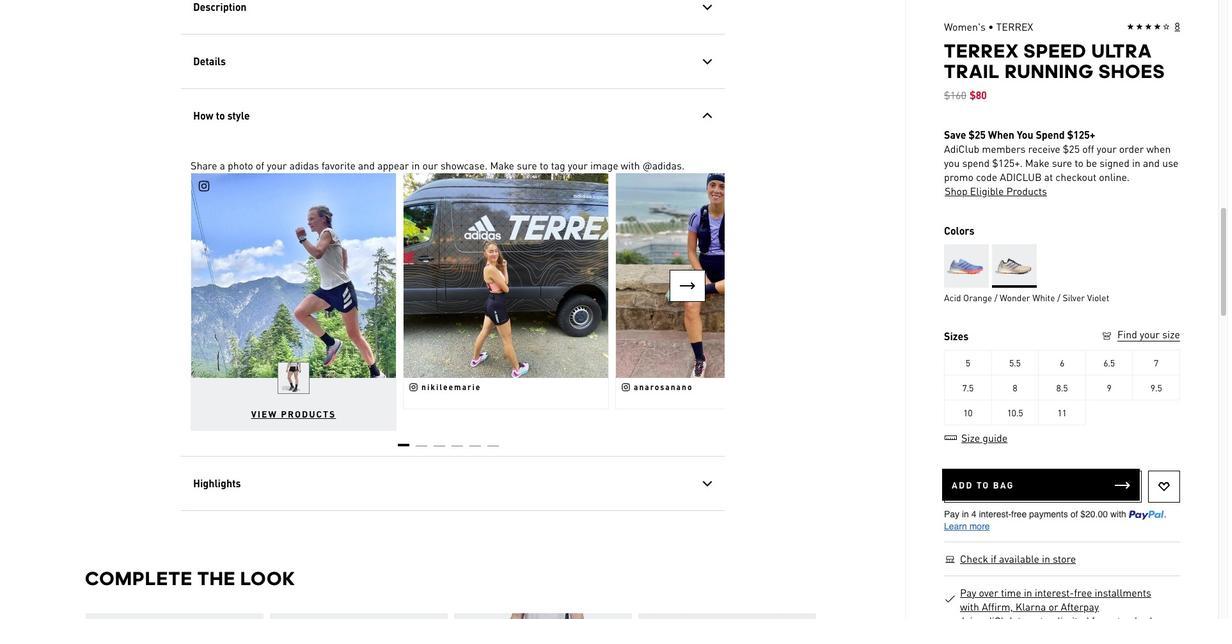 Task type: vqa. For each thing, say whether or not it's contained in the screenshot.
10.5 button
yes



Task type: describe. For each thing, give the bounding box(es) containing it.
11
[[1058, 407, 1067, 419]]

acid
[[945, 292, 962, 303]]

our
[[422, 159, 438, 172]]

add to bag
[[952, 479, 1015, 491]]

1 horizontal spatial 8 button
[[1128, 19, 1181, 35]]

10 button
[[945, 400, 992, 426]]

women's • terrex
[[945, 20, 1034, 33]]

10
[[964, 407, 973, 419]]

terrex agravic windweave pro trail running windbreaker image
[[270, 614, 448, 620]]

9.5
[[1151, 382, 1163, 394]]

$125+.
[[993, 156, 1023, 170]]

in inside button
[[1043, 552, 1051, 566]]

7.5 button
[[945, 375, 992, 401]]

check if available in store button
[[960, 552, 1077, 566]]

adiclub
[[1001, 170, 1042, 184]]

make inside save $25 when you spend $125+ adiclub members receive $25 off your order when you spend $125+. make sure to be signed in and use promo code adiclub at checkout online. shop eligible products
[[1026, 156, 1050, 170]]

showcase.
[[440, 159, 488, 172]]

find
[[1118, 328, 1138, 341]]

find your size button
[[1102, 328, 1181, 344]]

7
[[1155, 357, 1159, 369]]

style
[[227, 109, 250, 122]]

your inside save $25 when you spend $125+ adiclub members receive $25 off your order when you spend $125+. make sure to be signed in and use promo code adiclub at checkout online. shop eligible products
[[1098, 142, 1117, 156]]

adidas
[[289, 159, 319, 172]]

terrex agravic trail running tee image
[[85, 614, 263, 620]]

the
[[197, 568, 236, 590]]

store
[[1053, 552, 1077, 566]]

guide
[[983, 431, 1008, 445]]

size guide link
[[945, 431, 1009, 445]]

find your size
[[1118, 328, 1181, 341]]

0 vertical spatial 8
[[1176, 19, 1181, 33]]

0 horizontal spatial make
[[490, 159, 514, 172]]

product color: acid orange / wonder white / silver violet image
[[993, 245, 1037, 288]]

in inside save $25 when you spend $125+ adiclub members receive $25 off your order when you spend $125+. make sure to be signed in and use promo code adiclub at checkout online. shop eligible products
[[1133, 156, 1141, 170]]

tag
[[551, 159, 565, 172]]

favorite
[[321, 159, 355, 172]]

check if available in store
[[961, 552, 1077, 566]]

afterpay
[[1062, 600, 1100, 614]]

your right of
[[267, 159, 287, 172]]

available
[[1000, 552, 1040, 566]]

10.5 button
[[992, 400, 1040, 426]]

sure inside save $25 when you spend $125+ adiclub members receive $25 off your order when you spend $125+. make sure to be signed in and use promo code adiclub at checkout online. shop eligible products
[[1053, 156, 1073, 170]]

10.5
[[1008, 407, 1024, 419]]

add
[[952, 479, 974, 491]]

nikileemarie
[[421, 382, 481, 392]]

•
[[989, 20, 994, 33]]

complete
[[85, 568, 193, 590]]

how to style
[[193, 109, 250, 122]]

6 button
[[1040, 350, 1087, 376]]

0 horizontal spatial $25
[[969, 128, 986, 141]]

save $25 when you spend $125+ adiclub members receive $25 off your order when you spend $125+. make sure to be signed in and use promo code adiclub at checkout online. shop eligible products
[[945, 128, 1179, 198]]

6.5
[[1104, 357, 1116, 369]]

2 / from the left
[[1058, 292, 1061, 303]]

shop
[[945, 184, 968, 198]]

ultra
[[1092, 40, 1153, 62]]

5 button
[[945, 350, 992, 376]]

in left our
[[412, 159, 420, 172]]

0 horizontal spatial with
[[621, 159, 640, 172]]

pay over time in interest-free installments with affirm, klarna or afterpay link
[[960, 586, 1173, 614]]

trail
[[945, 60, 1001, 83]]

adiclub
[[945, 142, 980, 156]]

at
[[1045, 170, 1054, 184]]

0 horizontal spatial 8 button
[[992, 375, 1040, 401]]

find your size image
[[1102, 330, 1114, 342]]

products
[[1007, 184, 1048, 198]]

order
[[1120, 142, 1145, 156]]

of
[[256, 159, 264, 172]]

to
[[977, 479, 990, 491]]

8.5
[[1057, 382, 1069, 394]]

6.5 button
[[1087, 350, 1134, 376]]

8.5 button
[[1040, 375, 1087, 401]]

eligible
[[971, 184, 1005, 198]]

@adidas.
[[643, 159, 685, 172]]

members
[[983, 142, 1026, 156]]

$80
[[970, 88, 987, 102]]

6
[[1061, 357, 1065, 369]]

details
[[193, 54, 226, 68]]

share a photo of your adidas favorite and appear in our showcase. make sure to tag your image with @adidas.
[[190, 159, 685, 172]]

add to bag button
[[943, 469, 1141, 501]]

installments
[[1095, 586, 1152, 600]]

size
[[1163, 328, 1181, 341]]

terrex speed ultra trail running shoes $160 $80
[[945, 40, 1166, 102]]

wonder
[[1000, 292, 1031, 303]]

0 horizontal spatial sure
[[517, 159, 537, 172]]

product color: blue dawn / blue fusion met. / coral fusion image
[[945, 245, 989, 288]]

over
[[980, 586, 999, 600]]

when
[[989, 128, 1015, 141]]



Task type: locate. For each thing, give the bounding box(es) containing it.
a
[[220, 159, 225, 172]]

1 vertical spatial terrex
[[945, 40, 1020, 62]]

online.
[[1100, 170, 1131, 184]]

9 button
[[1087, 375, 1134, 401]]

use
[[1163, 156, 1179, 170]]

9.5 button
[[1134, 375, 1181, 401]]

$25 left off
[[1064, 142, 1081, 156]]

sizes
[[945, 330, 969, 343]]

0 horizontal spatial /
[[995, 292, 998, 303]]

to
[[216, 109, 225, 122], [1076, 156, 1084, 170], [540, 159, 549, 172]]

sure
[[1053, 156, 1073, 170], [517, 159, 537, 172]]

to inside button
[[216, 109, 225, 122]]

0 vertical spatial $25
[[969, 128, 986, 141]]

to left tag
[[540, 159, 549, 172]]

to right how
[[216, 109, 225, 122]]

and down "when"
[[1144, 156, 1161, 170]]

1 horizontal spatial with
[[961, 600, 980, 614]]

0 vertical spatial 8 button
[[1128, 19, 1181, 35]]

shop eligible products link
[[945, 184, 1048, 198]]

your right tag
[[568, 159, 588, 172]]

5
[[966, 357, 971, 369]]

promo
[[945, 170, 974, 184]]

signed
[[1100, 156, 1130, 170]]

/ left silver
[[1058, 292, 1061, 303]]

with inside pay over time in interest-free installments with affirm, klarna or afterpay
[[961, 600, 980, 614]]

sure left tag
[[517, 159, 537, 172]]

and inside save $25 when you spend $125+ adiclub members receive $25 off your order when you spend $125+. make sure to be signed in and use promo code adiclub at checkout online. shop eligible products
[[1144, 156, 1161, 170]]

and
[[1144, 156, 1161, 170], [358, 159, 375, 172]]

1 horizontal spatial sure
[[1053, 156, 1073, 170]]

description
[[193, 0, 246, 13]]

with down pay
[[961, 600, 980, 614]]

terrex right •
[[997, 20, 1034, 33]]

make down receive
[[1026, 156, 1050, 170]]

spend
[[963, 156, 990, 170]]

$25
[[969, 128, 986, 141], [1064, 142, 1081, 156]]

2 horizontal spatial to
[[1076, 156, 1084, 170]]

when
[[1147, 142, 1172, 156]]

how to style button
[[181, 89, 725, 143]]

appear
[[377, 159, 409, 172]]

photo
[[227, 159, 253, 172]]

size guide
[[962, 431, 1008, 445]]

8 button up ultra
[[1128, 19, 1181, 35]]

acid orange / wonder white / silver violet
[[945, 292, 1110, 303]]

complete the look
[[85, 568, 295, 590]]

how
[[193, 109, 213, 122]]

spend
[[1037, 128, 1066, 141]]

5.5 button
[[992, 350, 1040, 376]]

in up klarna
[[1025, 586, 1033, 600]]

free
[[1075, 586, 1093, 600]]

1 horizontal spatial and
[[1144, 156, 1161, 170]]

be
[[1087, 156, 1098, 170]]

terrex inside terrex speed ultra trail running shoes $160 $80
[[945, 40, 1020, 62]]

receive
[[1029, 142, 1061, 156]]

you
[[1018, 128, 1034, 141]]

1 vertical spatial $25
[[1064, 142, 1081, 156]]

8 button
[[1128, 19, 1181, 35], [992, 375, 1040, 401]]

make
[[1026, 156, 1050, 170], [490, 159, 514, 172]]

7.5
[[963, 382, 974, 394]]

to inside save $25 when you spend $125+ adiclub members receive $25 off your order when you spend $125+. make sure to be signed in and use promo code adiclub at checkout online. shop eligible products
[[1076, 156, 1084, 170]]

save
[[945, 128, 967, 141]]

$25 up adiclub
[[969, 128, 986, 141]]

terrex heat.rdy trail running speed ankle socks image
[[638, 614, 816, 620]]

make right the showcase.
[[490, 159, 514, 172]]

/ right orange on the top right of the page
[[995, 292, 998, 303]]

or
[[1049, 600, 1059, 614]]

pay over time in interest-free installments with affirm, klarna or afterpay
[[961, 586, 1152, 614]]

shoes
[[1100, 60, 1166, 83]]

affirm,
[[982, 600, 1014, 614]]

your left size
[[1141, 328, 1161, 341]]

in down "order"
[[1133, 156, 1141, 170]]

1 horizontal spatial $25
[[1064, 142, 1081, 156]]

1 horizontal spatial make
[[1026, 156, 1050, 170]]

silver
[[1063, 292, 1086, 303]]

in
[[1133, 156, 1141, 170], [412, 159, 420, 172], [1043, 552, 1051, 566], [1025, 586, 1033, 600]]

sure up at
[[1053, 156, 1073, 170]]

list
[[85, 613, 821, 620]]

5.5
[[1010, 357, 1021, 369]]

0 horizontal spatial to
[[216, 109, 225, 122]]

to left be
[[1076, 156, 1084, 170]]

terrex agravic shorts image
[[454, 614, 632, 620]]

0 vertical spatial terrex
[[997, 20, 1034, 33]]

11 button
[[1040, 400, 1087, 426]]

your inside button
[[1141, 328, 1161, 341]]

details button
[[181, 35, 725, 88]]

white
[[1033, 292, 1056, 303]]

$125+
[[1068, 128, 1096, 141]]

women's
[[945, 20, 986, 33]]

1 vertical spatial 8 button
[[992, 375, 1040, 401]]

anarosanano
[[634, 382, 693, 392]]

view products list
[[152, 173, 822, 431]]

you
[[945, 156, 960, 170]]

1 horizontal spatial 8
[[1176, 19, 1181, 33]]

0 horizontal spatial 8
[[1013, 382, 1018, 394]]

8 button up 10.5
[[992, 375, 1040, 401]]

/
[[995, 292, 998, 303], [1058, 292, 1061, 303]]

1 horizontal spatial /
[[1058, 292, 1061, 303]]

your up 'signed'
[[1098, 142, 1117, 156]]

size
[[962, 431, 981, 445]]

with right the image
[[621, 159, 640, 172]]

1 vertical spatial with
[[961, 600, 980, 614]]

violet
[[1088, 292, 1110, 303]]

speed
[[1025, 40, 1088, 62]]

running
[[1006, 60, 1095, 83]]

1 vertical spatial 8
[[1013, 382, 1018, 394]]

image
[[590, 159, 618, 172]]

look
[[240, 568, 295, 590]]

and left appear
[[358, 159, 375, 172]]

0 horizontal spatial and
[[358, 159, 375, 172]]

time
[[1002, 586, 1022, 600]]

interest-
[[1036, 586, 1075, 600]]

Dropdown field
[[651, 312, 715, 342]]

description button
[[181, 0, 725, 34]]

1 horizontal spatial to
[[540, 159, 549, 172]]

0 vertical spatial with
[[621, 159, 640, 172]]

terrex down "women's • terrex"
[[945, 40, 1020, 62]]

your
[[1098, 142, 1117, 156], [267, 159, 287, 172], [568, 159, 588, 172], [1141, 328, 1161, 341]]

off
[[1083, 142, 1095, 156]]

1 / from the left
[[995, 292, 998, 303]]

in inside pay over time in interest-free installments with affirm, klarna or afterpay
[[1025, 586, 1033, 600]]

dropdown image
[[693, 319, 708, 335]]

highlights
[[193, 477, 241, 490]]

colors
[[945, 224, 975, 237]]

in left store
[[1043, 552, 1051, 566]]

pay
[[961, 586, 977, 600]]

highlights button
[[181, 457, 725, 511]]



